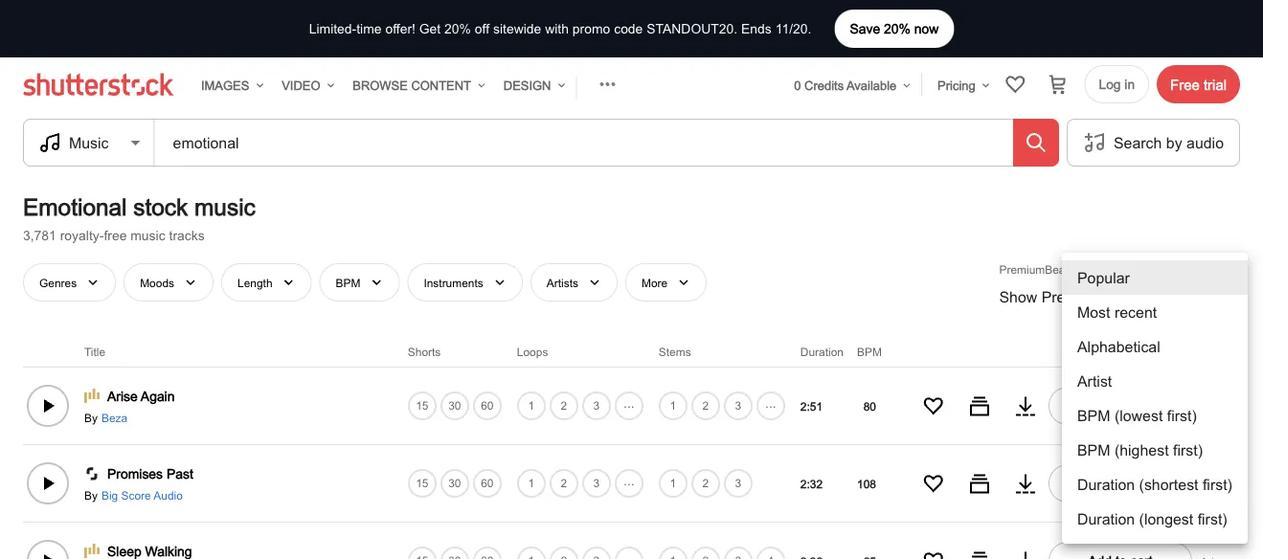 Task type: locate. For each thing, give the bounding box(es) containing it.
1 vertical spatial 60
[[481, 477, 494, 490]]

2
[[561, 399, 567, 412], [702, 399, 709, 412], [561, 477, 567, 490], [702, 477, 709, 490]]

0 vertical spatial similar image
[[968, 394, 991, 417]]

2 by from the top
[[84, 488, 98, 502]]

save image
[[922, 394, 945, 417], [922, 472, 945, 495]]

arise again link
[[107, 387, 175, 406]]

0 vertical spatial try image
[[1014, 472, 1037, 495]]

20% left off
[[444, 21, 471, 36]]

save image right 80
[[922, 394, 945, 417]]

save
[[850, 21, 880, 36]]

0 vertical spatial duration
[[800, 345, 844, 358]]

1 vertical spatial try image
[[1014, 549, 1037, 559]]

first) for bpm (highest first)
[[1173, 441, 1203, 459]]

15
[[416, 399, 429, 412], [416, 477, 429, 490]]

music up the tracks
[[194, 193, 255, 220]]

80
[[864, 399, 876, 413]]

video link
[[274, 66, 337, 104]]

1 vertical spatial add
[[1088, 475, 1112, 491]]

add to cart button for past
[[1049, 464, 1192, 503]]

1 horizontal spatial music
[[194, 193, 255, 220]]

1 try image from the top
[[1014, 472, 1037, 495]]

first) for duration (shortest first)
[[1203, 475, 1232, 493]]

overflow menu image
[[596, 73, 619, 96]]

2 add to cart from the top
[[1088, 475, 1153, 491]]

1 vertical spatial add to cart
[[1088, 475, 1153, 491]]

60 inside 60 button
[[481, 399, 494, 412]]

1 to from the top
[[1116, 398, 1127, 413]]

1 vertical spatial to
[[1116, 475, 1127, 491]]

1 vertical spatial popular
[[1165, 288, 1217, 305]]

1 add to cart from the top
[[1088, 398, 1153, 413]]

artists
[[547, 276, 578, 289]]

duration down duration (shortest first) option
[[1077, 510, 1135, 528]]

0 vertical spatial cart
[[1130, 398, 1153, 413]]

more button
[[625, 263, 707, 301]]

1 vertical spatial 15
[[416, 477, 429, 490]]

add to cart down the bpm (highest first)
[[1088, 475, 1153, 491]]

2 to from the top
[[1116, 475, 1127, 491]]

2 60 from the top
[[481, 477, 494, 490]]

15 for promises past
[[416, 477, 429, 490]]

play track image
[[36, 549, 59, 559]]

0 vertical spatial by
[[84, 411, 98, 424]]

available
[[847, 78, 897, 92]]

1 horizontal spatial 20%
[[884, 21, 911, 36]]

most recent option
[[1062, 295, 1248, 329]]

0 horizontal spatial music
[[130, 227, 165, 243]]

2 20% from the left
[[444, 21, 471, 36]]

by for arise
[[84, 411, 98, 424]]

bpm button
[[319, 263, 400, 301]]

60
[[481, 399, 494, 412], [481, 477, 494, 490]]

sleep walking link
[[107, 542, 192, 559]]

2 save image from the top
[[922, 472, 945, 495]]

1 vertical spatial save image
[[922, 472, 945, 495]]

0 vertical spatial add
[[1088, 398, 1112, 413]]

0 vertical spatial add to cart button
[[1049, 387, 1192, 425]]

0 vertical spatial 30
[[448, 399, 461, 412]]

1 similar image from the top
[[968, 394, 991, 417]]

cart
[[1130, 398, 1153, 413], [1130, 475, 1153, 491]]

cart down (highest
[[1130, 475, 1153, 491]]

1 horizontal spatial popular
[[1165, 288, 1217, 305]]

cart for past
[[1130, 475, 1153, 491]]

1 vertical spatial duration
[[1077, 475, 1135, 493]]

similar image left try image
[[968, 394, 991, 417]]

bpm (highest first) option
[[1062, 433, 1248, 467]]

1 by from the top
[[84, 411, 98, 424]]

duration inside option
[[1077, 510, 1135, 528]]

search image
[[1025, 131, 1048, 154]]

add to cart down the artist
[[1088, 398, 1153, 413]]

search by audio button
[[1067, 120, 1240, 166]]

by left beza
[[84, 411, 98, 424]]

by left the 'big'
[[84, 488, 98, 502]]

30
[[448, 399, 461, 412], [448, 477, 461, 490]]

0 vertical spatial to
[[1116, 398, 1127, 413]]

3 button
[[580, 467, 613, 500]]

big
[[101, 488, 118, 502]]

music down stock
[[130, 227, 165, 243]]

similar image for try icon for save image
[[968, 549, 991, 559]]

shorts
[[408, 345, 441, 358]]

2 vertical spatial duration
[[1077, 510, 1135, 528]]

save image for past
[[922, 472, 945, 495]]

popular
[[1077, 269, 1130, 286], [1165, 288, 1217, 305]]

content
[[411, 78, 471, 92]]

browse content
[[353, 78, 471, 92]]

beza link
[[98, 410, 128, 425]]

genres
[[39, 276, 77, 289]]

arise again
[[107, 389, 175, 404]]

... for promises past
[[623, 473, 635, 488]]

log
[[1099, 77, 1121, 92]]

shutterstock image
[[23, 73, 178, 96]]

first) right (lowest
[[1167, 407, 1197, 424]]

music
[[194, 193, 255, 220], [130, 227, 165, 243]]

first) up (shortest
[[1173, 441, 1203, 459]]

add down the artist
[[1088, 398, 1112, 413]]

...
[[623, 395, 635, 411], [765, 395, 776, 411], [623, 473, 635, 488]]

instruments
[[424, 276, 483, 289]]

add for arise again
[[1088, 398, 1112, 413]]

save image left similar image at the right bottom
[[922, 472, 945, 495]]

0 horizontal spatial 20%
[[444, 21, 471, 36]]

duration down the bpm (highest first)
[[1077, 475, 1135, 493]]

popular up most
[[1077, 269, 1130, 286]]

try image right save image
[[1014, 549, 1037, 559]]

list box
[[1062, 253, 1248, 544]]

try image
[[1014, 472, 1037, 495], [1014, 549, 1037, 559]]

to
[[1116, 398, 1127, 413], [1116, 475, 1127, 491]]

... for arise again
[[623, 395, 635, 411]]

artists button
[[530, 263, 618, 301]]

popular for popular option
[[1077, 269, 1130, 286]]

add
[[1088, 398, 1112, 413], [1088, 475, 1112, 491]]

bpm left (highest
[[1077, 441, 1110, 459]]

try image for save icon related to past
[[1014, 472, 1037, 495]]

bpm inside option
[[1077, 407, 1110, 424]]

1 add to cart button from the top
[[1049, 387, 1192, 425]]

1 vertical spatial 30
[[448, 477, 461, 490]]

bpm (highest first)
[[1077, 441, 1203, 459]]

promo
[[572, 21, 610, 36]]

108
[[857, 477, 876, 490]]

20% left "now" on the top
[[884, 21, 911, 36]]

try image right similar image at the right bottom
[[1014, 472, 1037, 495]]

bpm
[[336, 276, 360, 289], [857, 345, 882, 358], [1077, 407, 1110, 424], [1077, 441, 1110, 459]]

0 vertical spatial save image
[[922, 394, 945, 417]]

first) right (shortest
[[1203, 475, 1232, 493]]

tracks
[[169, 227, 205, 243]]

search by audio
[[1114, 134, 1224, 151]]

first)
[[1167, 407, 1197, 424], [1173, 441, 1203, 459], [1203, 475, 1232, 493], [1198, 510, 1227, 528]]

2 15 from the top
[[416, 477, 429, 490]]

add to cart
[[1088, 398, 1153, 413], [1088, 475, 1153, 491]]

0 horizontal spatial popular
[[1077, 269, 1130, 286]]

1
[[528, 399, 535, 412], [670, 399, 676, 412], [528, 477, 535, 490], [670, 477, 676, 490]]

bpm down the artist
[[1077, 407, 1110, 424]]

(lowest
[[1115, 407, 1163, 424]]

again
[[141, 389, 175, 404]]

pricing
[[938, 78, 976, 92]]

in
[[1125, 77, 1135, 92]]

duration inside option
[[1077, 475, 1135, 493]]

browse
[[353, 78, 408, 92]]

add to cart button
[[1049, 387, 1192, 425], [1049, 464, 1192, 503]]

1 cart from the top
[[1130, 398, 1153, 413]]

3
[[593, 399, 600, 412], [735, 399, 741, 412], [593, 476, 600, 490], [735, 477, 741, 490]]

bpm up 80
[[857, 345, 882, 358]]

popular right recent
[[1165, 288, 1217, 305]]

add down the bpm (highest first)
[[1088, 475, 1112, 491]]

first) inside option
[[1173, 441, 1203, 459]]

1 vertical spatial add to cart button
[[1049, 464, 1192, 503]]

try image
[[1014, 394, 1037, 417]]

bpm inside button
[[336, 276, 360, 289]]

duration for duration (longest first)
[[1077, 510, 1135, 528]]

duration (longest first)
[[1077, 510, 1227, 528]]

bpm right length button
[[336, 276, 360, 289]]

popular inside popup button
[[1165, 288, 1217, 305]]

design link
[[496, 66, 568, 104]]

bpm inside option
[[1077, 441, 1110, 459]]

0 vertical spatial 60
[[481, 399, 494, 412]]

similar image right save image
[[968, 549, 991, 559]]

1 60 from the top
[[481, 399, 494, 412]]

trial
[[1204, 76, 1227, 92]]

audio
[[154, 488, 183, 502]]

0 vertical spatial music
[[194, 193, 255, 220]]

1 vertical spatial by
[[84, 488, 98, 502]]

1 30 from the top
[[448, 399, 461, 412]]

length
[[237, 276, 272, 289]]

bpm for bpm (highest first)
[[1077, 441, 1110, 459]]

first) right (longest
[[1198, 510, 1227, 528]]

duration for duration
[[800, 345, 844, 358]]

cart image
[[1046, 73, 1069, 96]]

2 try image from the top
[[1014, 549, 1037, 559]]

more
[[642, 276, 668, 289]]

popular inside option
[[1077, 269, 1130, 286]]

popular for popular popup button
[[1165, 288, 1217, 305]]

list box containing popular
[[1062, 253, 1248, 544]]

20%
[[884, 21, 911, 36], [444, 21, 471, 36]]

0 vertical spatial add to cart
[[1088, 398, 1153, 413]]

2 30 from the top
[[448, 477, 461, 490]]

offer!
[[385, 21, 416, 36]]

0 vertical spatial popular
[[1077, 269, 1130, 286]]

cart for again
[[1130, 398, 1153, 413]]

2 add from the top
[[1088, 475, 1112, 491]]

similar image
[[968, 472, 991, 495]]

0 credits available
[[794, 78, 897, 92]]

1 right 60 button
[[528, 399, 535, 412]]

2 cart from the top
[[1130, 475, 1153, 491]]

free trial button
[[1157, 65, 1240, 103]]

1 15 from the top
[[416, 399, 429, 412]]

by
[[84, 411, 98, 424], [84, 488, 98, 502]]

2 add to cart button from the top
[[1049, 464, 1192, 503]]

add for promises past
[[1088, 475, 1112, 491]]

similar image
[[968, 394, 991, 417], [968, 549, 991, 559]]

1 vertical spatial cart
[[1130, 475, 1153, 491]]

cart up (highest
[[1130, 398, 1153, 413]]

try image for save image
[[1014, 549, 1037, 559]]

duration up 2:51
[[800, 345, 844, 358]]

past
[[167, 466, 193, 481]]

credits
[[805, 78, 844, 92]]

1 add from the top
[[1088, 398, 1112, 413]]

1 vertical spatial similar image
[[968, 549, 991, 559]]

1 save image from the top
[[922, 394, 945, 417]]

first) inside option
[[1198, 510, 1227, 528]]

0 vertical spatial 15
[[416, 399, 429, 412]]

ends
[[741, 21, 772, 36]]

duration (shortest first) option
[[1062, 467, 1248, 502]]

2 similar image from the top
[[968, 549, 991, 559]]



Task type: vqa. For each thing, say whether or not it's contained in the screenshot.
Pricing LINK
yes



Task type: describe. For each thing, give the bounding box(es) containing it.
1 left the 3 button
[[528, 477, 535, 490]]

browse content link
[[345, 66, 488, 104]]

stock
[[133, 193, 188, 220]]

(longest
[[1139, 510, 1193, 528]]

2:51
[[800, 399, 823, 413]]

free trial
[[1170, 76, 1227, 92]]

add to cart button for again
[[1049, 387, 1192, 425]]

0 credits available link
[[787, 66, 914, 104]]

artist
[[1077, 372, 1112, 390]]

promises
[[107, 466, 163, 481]]

code
[[614, 21, 643, 36]]

alphabetical option
[[1062, 329, 1248, 364]]

title
[[84, 345, 105, 358]]

0
[[794, 78, 801, 92]]

video
[[282, 78, 320, 92]]

big score audio link
[[98, 487, 183, 503]]

30 for promises past
[[448, 477, 461, 490]]

sleep walking
[[107, 544, 192, 559]]

first) for bpm (lowest first)
[[1167, 407, 1197, 424]]

1 right the 3 button
[[670, 477, 676, 490]]

bpm for bpm button at left
[[336, 276, 360, 289]]

popular option
[[1062, 260, 1248, 295]]

sleep
[[107, 544, 141, 559]]

collections image
[[1004, 73, 1027, 96]]

save 20% now
[[850, 21, 939, 36]]

genres button
[[23, 263, 116, 301]]

recent
[[1115, 303, 1157, 321]]

get
[[419, 21, 441, 36]]

score
[[121, 488, 151, 502]]

add to cart for promises past
[[1088, 475, 1153, 491]]

images
[[201, 78, 249, 92]]

moods
[[140, 276, 174, 289]]

alphabetical
[[1077, 338, 1160, 355]]

log in link
[[1085, 65, 1149, 103]]

(highest
[[1115, 441, 1169, 459]]

sitewide
[[493, 21, 541, 36]]

2:32
[[800, 477, 823, 490]]

log in
[[1099, 77, 1135, 92]]

1 vertical spatial music
[[130, 227, 165, 243]]

1 20% from the left
[[884, 21, 911, 36]]

limited-time offer! get 20% off sitewide with promo code standout20. ends 11/20.
[[309, 21, 811, 36]]

duration (longest first) option
[[1062, 502, 1248, 536]]

audio
[[1187, 134, 1224, 151]]

11/20.
[[775, 21, 811, 36]]

save image
[[922, 549, 945, 559]]

emotional stock music 3,781 royalty-free music tracks
[[23, 193, 255, 243]]

promises past link
[[107, 464, 193, 483]]

1 down stems
[[670, 399, 676, 412]]

to for promises past
[[1116, 475, 1127, 491]]

save image for again
[[922, 394, 945, 417]]

most recent
[[1077, 303, 1157, 321]]

to for arise again
[[1116, 398, 1127, 413]]

by for promises
[[84, 488, 98, 502]]

stems
[[659, 345, 691, 358]]

artist option
[[1062, 364, 1248, 398]]

add to cart for arise again
[[1088, 398, 1153, 413]]

popular button
[[1165, 285, 1240, 309]]

beza
[[101, 411, 128, 424]]

3 inside button
[[593, 476, 600, 490]]

royalty-
[[60, 227, 104, 243]]

free
[[104, 227, 127, 243]]

most
[[1077, 303, 1110, 321]]

bpm (lowest first)
[[1077, 407, 1197, 424]]

loops
[[517, 345, 548, 358]]

bpm for bpm (lowest first)
[[1077, 407, 1110, 424]]

15 for arise again
[[416, 399, 429, 412]]

limited-
[[309, 21, 356, 36]]

by big score audio
[[84, 488, 183, 502]]

arise
[[107, 389, 138, 404]]

bpm (lowest first) option
[[1062, 398, 1248, 433]]

off
[[475, 21, 489, 36]]

standout20.
[[647, 21, 738, 36]]

emotional
[[23, 193, 127, 220]]

by beza
[[84, 411, 128, 424]]

free
[[1170, 76, 1200, 92]]

duration for duration (shortest first)
[[1077, 475, 1135, 493]]

images link
[[193, 66, 266, 104]]

first) for duration (longest first)
[[1198, 510, 1227, 528]]

30 for arise again
[[448, 399, 461, 412]]

walking
[[145, 544, 192, 559]]

with
[[545, 21, 569, 36]]

moods button
[[124, 263, 214, 301]]

length button
[[221, 263, 312, 301]]

by
[[1166, 134, 1182, 151]]

duration (shortest first)
[[1077, 475, 1232, 493]]

design
[[504, 78, 551, 92]]

time
[[356, 21, 382, 36]]

promises past
[[107, 466, 193, 481]]

3,781
[[23, 227, 56, 243]]

(shortest
[[1139, 475, 1199, 493]]

similar image for try image
[[968, 394, 991, 417]]

pricing link
[[930, 66, 993, 104]]

search
[[1114, 134, 1162, 151]]

save 20% now link
[[834, 10, 954, 48]]



